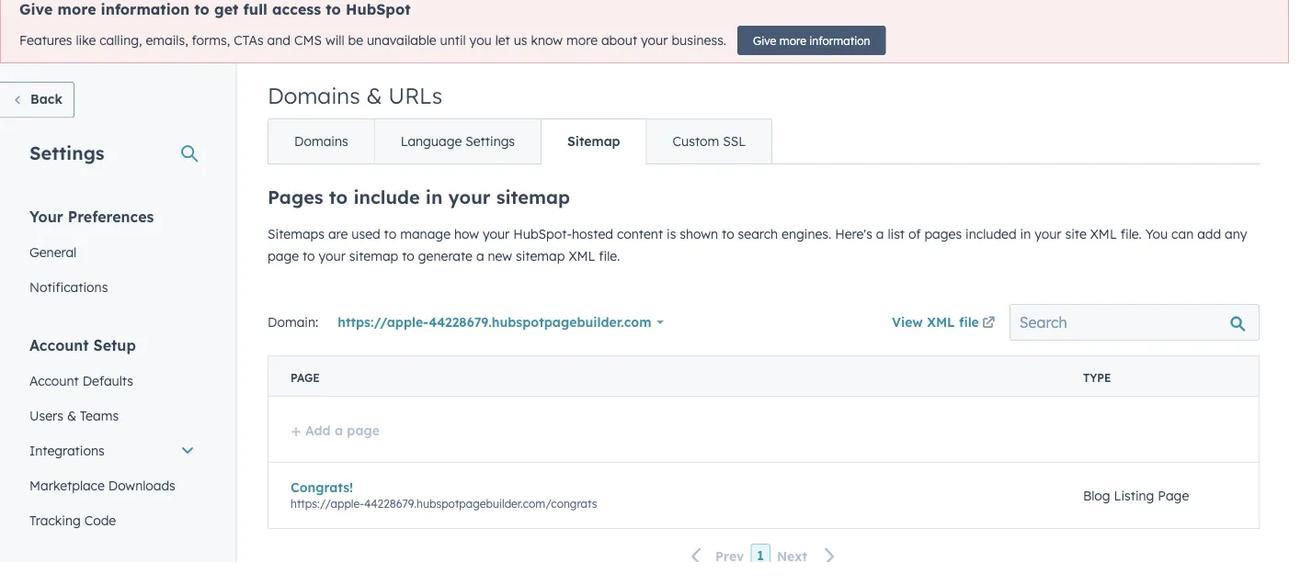 Task type: locate. For each thing, give the bounding box(es) containing it.
1 horizontal spatial in
[[1020, 227, 1031, 243]]

1 vertical spatial in
[[1020, 227, 1031, 243]]

features like calling, emails, forms, ctas and cms will be unavailable until you let us know more about your business.
[[19, 33, 726, 49]]

2 horizontal spatial more
[[779, 34, 806, 48]]

0 horizontal spatial in
[[426, 186, 443, 209]]

be
[[348, 33, 363, 49]]

0 horizontal spatial xml
[[569, 249, 595, 265]]

page inside sitemaps are used to manage how your hubspot-hosted content is shown to search engines. here's a list of pages included in your site xml file. you can add any page to your sitemap to generate a new sitemap xml file.
[[268, 249, 299, 265]]

sitemap up hubspot-
[[496, 186, 570, 209]]

0 vertical spatial domains
[[268, 82, 360, 110]]

page right "add"
[[347, 423, 380, 439]]

& right users
[[67, 408, 76, 424]]

give
[[19, 0, 53, 19], [753, 34, 776, 48]]

a right "add"
[[335, 423, 343, 439]]

44228679.hubspotpagebuilder.com
[[429, 315, 651, 331]]

1 vertical spatial page
[[347, 423, 380, 439]]

here's
[[835, 227, 872, 243]]

add
[[305, 423, 331, 439]]

1 vertical spatial domains
[[294, 134, 348, 150]]

0 vertical spatial &
[[366, 82, 382, 110]]

included
[[966, 227, 1017, 243]]

1 horizontal spatial page
[[1158, 488, 1189, 505]]

used
[[351, 227, 380, 243]]

your up how
[[448, 186, 491, 209]]

settings
[[465, 134, 515, 150], [29, 142, 104, 165]]

& for users
[[67, 408, 76, 424]]

1 vertical spatial account
[[29, 373, 79, 389]]

language settings link
[[374, 120, 541, 164]]

0 vertical spatial file.
[[1121, 227, 1142, 243]]

1 vertical spatial &
[[67, 408, 76, 424]]

0 vertical spatial a
[[876, 227, 884, 243]]

a left new
[[476, 249, 484, 265]]

https://apple- down used
[[338, 315, 429, 331]]

your down are
[[319, 249, 346, 265]]

1 horizontal spatial give
[[753, 34, 776, 48]]

account setup
[[29, 337, 136, 355]]

business.
[[672, 33, 726, 49]]

your
[[641, 33, 668, 49], [448, 186, 491, 209], [483, 227, 510, 243], [1035, 227, 1062, 243], [319, 249, 346, 265]]

1 vertical spatial xml
[[569, 249, 595, 265]]

to
[[194, 0, 210, 19], [326, 0, 341, 19], [329, 186, 348, 209], [384, 227, 397, 243], [722, 227, 734, 243], [302, 249, 315, 265], [402, 249, 415, 265]]

domains
[[268, 82, 360, 110], [294, 134, 348, 150]]

to down manage at the top of page
[[402, 249, 415, 265]]

emails,
[[146, 33, 188, 49]]

give right business. on the top of the page
[[753, 34, 776, 48]]

in up manage at the top of page
[[426, 186, 443, 209]]

1 vertical spatial a
[[476, 249, 484, 265]]

language
[[401, 134, 462, 150]]

page down sitemaps
[[268, 249, 299, 265]]

preferences
[[68, 208, 154, 226]]

xml
[[1090, 227, 1117, 243], [569, 249, 595, 265], [927, 314, 955, 330]]

account up account defaults on the left bottom of the page
[[29, 337, 89, 355]]

generate
[[418, 249, 473, 265]]

0 vertical spatial account
[[29, 337, 89, 355]]

and
[[267, 33, 291, 49]]

features
[[19, 33, 72, 49]]

until
[[440, 33, 466, 49]]

information inside give more information link
[[809, 34, 870, 48]]

pages
[[924, 227, 962, 243]]

new
[[488, 249, 512, 265]]

navigation
[[268, 119, 773, 165]]

0 vertical spatial https://apple-
[[338, 315, 429, 331]]

users
[[29, 408, 63, 424]]

file. down hosted
[[599, 249, 620, 265]]

domains up domains link
[[268, 82, 360, 110]]

your right about
[[641, 33, 668, 49]]

1 vertical spatial give
[[753, 34, 776, 48]]

xml right site
[[1090, 227, 1117, 243]]

notifications link
[[18, 270, 206, 305]]

1 horizontal spatial settings
[[465, 134, 515, 150]]

urls
[[388, 82, 442, 110]]

page right listing
[[1158, 488, 1189, 505]]

information for give more information to get full access to hubspot
[[101, 0, 190, 19]]

0 horizontal spatial information
[[101, 0, 190, 19]]

your up new
[[483, 227, 510, 243]]

engines.
[[782, 227, 831, 243]]

44228679.hubspotpagebuilder.com/congrats
[[364, 498, 597, 511]]

&
[[366, 82, 382, 110], [67, 408, 76, 424]]

0 horizontal spatial give
[[19, 0, 53, 19]]

a
[[876, 227, 884, 243], [476, 249, 484, 265], [335, 423, 343, 439]]

account for account defaults
[[29, 373, 79, 389]]

1 vertical spatial https://apple-
[[291, 498, 364, 511]]

in right included
[[1020, 227, 1031, 243]]

settings down 'back'
[[29, 142, 104, 165]]

give for give more information
[[753, 34, 776, 48]]

sitemap down used
[[349, 249, 398, 265]]

https://apple- down congrats! link
[[291, 498, 364, 511]]

domains for domains & urls
[[268, 82, 360, 110]]

domains inside navigation
[[294, 134, 348, 150]]

0 horizontal spatial &
[[67, 408, 76, 424]]

0 horizontal spatial a
[[335, 423, 343, 439]]

page
[[268, 249, 299, 265], [347, 423, 380, 439]]

blog listing page
[[1083, 488, 1189, 505]]

can
[[1171, 227, 1194, 243]]

more
[[58, 0, 96, 19], [566, 33, 598, 49], [779, 34, 806, 48]]

1 horizontal spatial xml
[[927, 314, 955, 330]]

link opens in a new window image
[[982, 313, 995, 335]]

include
[[353, 186, 420, 209]]

integrations
[[29, 443, 105, 459]]

& left urls
[[366, 82, 382, 110]]

congrats! link
[[291, 480, 353, 496]]

a left list
[[876, 227, 884, 243]]

1 horizontal spatial file.
[[1121, 227, 1142, 243]]

0 vertical spatial page
[[291, 372, 320, 386]]

you
[[469, 33, 492, 49]]

calling,
[[99, 33, 142, 49]]

pagination navigation
[[268, 545, 1260, 563]]

1 account from the top
[[29, 337, 89, 355]]

0 horizontal spatial file.
[[599, 249, 620, 265]]

to up will
[[326, 0, 341, 19]]

settings right language
[[465, 134, 515, 150]]

domains down domains & urls
[[294, 134, 348, 150]]

give up features
[[19, 0, 53, 19]]

1 horizontal spatial &
[[366, 82, 382, 110]]

users & teams
[[29, 408, 119, 424]]

0 vertical spatial information
[[101, 0, 190, 19]]

2 horizontal spatial a
[[876, 227, 884, 243]]

your preferences
[[29, 208, 154, 226]]

to up are
[[329, 186, 348, 209]]

1 vertical spatial file.
[[599, 249, 620, 265]]

users & teams link
[[18, 399, 206, 434]]

file
[[959, 314, 979, 330]]

defaults
[[82, 373, 133, 389]]

page up "add"
[[291, 372, 320, 386]]

sitemap
[[496, 186, 570, 209], [349, 249, 398, 265], [516, 249, 565, 265]]

0 horizontal spatial page
[[268, 249, 299, 265]]

& inside account setup element
[[67, 408, 76, 424]]

back
[[30, 91, 62, 108]]

2 vertical spatial a
[[335, 423, 343, 439]]

& for domains
[[366, 82, 382, 110]]

get
[[214, 0, 239, 19]]

sitemaps
[[268, 227, 325, 243]]

account up users
[[29, 373, 79, 389]]

2 vertical spatial xml
[[927, 314, 955, 330]]

0 horizontal spatial more
[[58, 0, 96, 19]]

setup
[[93, 337, 136, 355]]

xml down hosted
[[569, 249, 595, 265]]

xml left file
[[927, 314, 955, 330]]

2 horizontal spatial xml
[[1090, 227, 1117, 243]]

0 vertical spatial give
[[19, 0, 53, 19]]

hubspot-
[[513, 227, 572, 243]]

1 vertical spatial information
[[809, 34, 870, 48]]

2 account from the top
[[29, 373, 79, 389]]

add a page
[[305, 423, 380, 439]]

0 vertical spatial page
[[268, 249, 299, 265]]

give more information link
[[737, 26, 886, 56]]

ctas
[[234, 33, 264, 49]]

file. left you
[[1121, 227, 1142, 243]]

page
[[291, 372, 320, 386], [1158, 488, 1189, 505]]

back link
[[0, 82, 74, 119]]

1 horizontal spatial a
[[476, 249, 484, 265]]

give more information to get full access to hubspot
[[19, 0, 411, 19]]

1 horizontal spatial page
[[347, 423, 380, 439]]

file.
[[1121, 227, 1142, 243], [599, 249, 620, 265]]

1 horizontal spatial information
[[809, 34, 870, 48]]



Task type: vqa. For each thing, say whether or not it's contained in the screenshot.
Sunday button
no



Task type: describe. For each thing, give the bounding box(es) containing it.
general link
[[18, 235, 206, 270]]

listing
[[1114, 488, 1154, 505]]

view
[[892, 314, 923, 330]]

tracking code link
[[18, 504, 206, 539]]

your
[[29, 208, 63, 226]]

information for give more information
[[809, 34, 870, 48]]

link opens in a new window image
[[982, 317, 995, 330]]

0 horizontal spatial page
[[291, 372, 320, 386]]

Search search field
[[1009, 305, 1260, 342]]

https://apple-44228679.hubspotpagebuilder.com button
[[329, 305, 672, 342]]

1 horizontal spatial more
[[566, 33, 598, 49]]

language settings
[[401, 134, 515, 150]]

sitemap
[[567, 134, 620, 150]]

view xml file link
[[892, 311, 998, 335]]

0 horizontal spatial settings
[[29, 142, 104, 165]]

sitemap down hubspot-
[[516, 249, 565, 265]]

to left get
[[194, 0, 210, 19]]

general
[[29, 245, 77, 261]]

forms,
[[192, 33, 230, 49]]

tracking code
[[29, 513, 116, 529]]

are
[[328, 227, 348, 243]]

hubspot
[[346, 0, 411, 19]]

content
[[617, 227, 663, 243]]

downloads
[[108, 478, 175, 494]]

to down sitemaps
[[302, 249, 315, 265]]

your left site
[[1035, 227, 1062, 243]]

you
[[1145, 227, 1168, 243]]

code
[[84, 513, 116, 529]]

more for give more information to get full access to hubspot
[[58, 0, 96, 19]]

account for account setup
[[29, 337, 89, 355]]

sitemaps are used to manage how your hubspot-hosted content is shown to search engines. here's a list of pages included in your site xml file. you can add any page to your sitemap to generate a new sitemap xml file.
[[268, 227, 1247, 265]]

account setup element
[[18, 336, 206, 563]]

any
[[1225, 227, 1247, 243]]

marketplace
[[29, 478, 105, 494]]

give for give more information to get full access to hubspot
[[19, 0, 53, 19]]

account defaults
[[29, 373, 133, 389]]

know
[[531, 33, 563, 49]]

notifications
[[29, 280, 108, 296]]

tracking
[[29, 513, 81, 529]]

how
[[454, 227, 479, 243]]

domains & urls
[[268, 82, 442, 110]]

0 vertical spatial xml
[[1090, 227, 1117, 243]]

site
[[1065, 227, 1087, 243]]

custom ssl link
[[646, 120, 772, 164]]

add
[[1197, 227, 1221, 243]]

view xml file
[[892, 314, 979, 330]]

type
[[1083, 372, 1111, 386]]

integrations button
[[18, 434, 206, 469]]

1 vertical spatial page
[[1158, 488, 1189, 505]]

marketplace downloads link
[[18, 469, 206, 504]]

https://apple-44228679.hubspotpagebuilder.com
[[338, 315, 651, 331]]

of
[[908, 227, 921, 243]]

access
[[272, 0, 321, 19]]

shown
[[680, 227, 718, 243]]

custom ssl
[[673, 134, 746, 150]]

like
[[76, 33, 96, 49]]

to right shown
[[722, 227, 734, 243]]

about
[[601, 33, 637, 49]]

ssl
[[723, 134, 746, 150]]

us
[[514, 33, 527, 49]]

navigation containing domains
[[268, 119, 773, 165]]

list
[[888, 227, 905, 243]]

teams
[[80, 408, 119, 424]]

domains link
[[268, 120, 374, 164]]

cms
[[294, 33, 322, 49]]

to right used
[[384, 227, 397, 243]]

hosted
[[572, 227, 613, 243]]

full
[[243, 0, 267, 19]]

blog
[[1083, 488, 1110, 505]]

more for give more information
[[779, 34, 806, 48]]

sitemap link
[[541, 120, 646, 164]]

domains for domains
[[294, 134, 348, 150]]

https://apple- inside congrats! https://apple-44228679.hubspotpagebuilder.com/congrats
[[291, 498, 364, 511]]

let
[[495, 33, 510, 49]]

custom
[[673, 134, 719, 150]]

0 vertical spatial in
[[426, 186, 443, 209]]

https://apple- inside "popup button"
[[338, 315, 429, 331]]

give more information
[[753, 34, 870, 48]]

pages to include in your sitemap
[[268, 186, 570, 209]]

unavailable
[[367, 33, 436, 49]]

will
[[325, 33, 344, 49]]

is
[[667, 227, 676, 243]]

congrats!
[[291, 480, 353, 496]]

domain:
[[268, 315, 318, 331]]

your preferences element
[[18, 207, 206, 305]]

congrats! https://apple-44228679.hubspotpagebuilder.com/congrats
[[291, 480, 597, 511]]

in inside sitemaps are used to manage how your hubspot-hosted content is shown to search engines. here's a list of pages included in your site xml file. you can add any page to your sitemap to generate a new sitemap xml file.
[[1020, 227, 1031, 243]]

marketplace downloads
[[29, 478, 175, 494]]

pages
[[268, 186, 323, 209]]

account defaults link
[[18, 364, 206, 399]]



